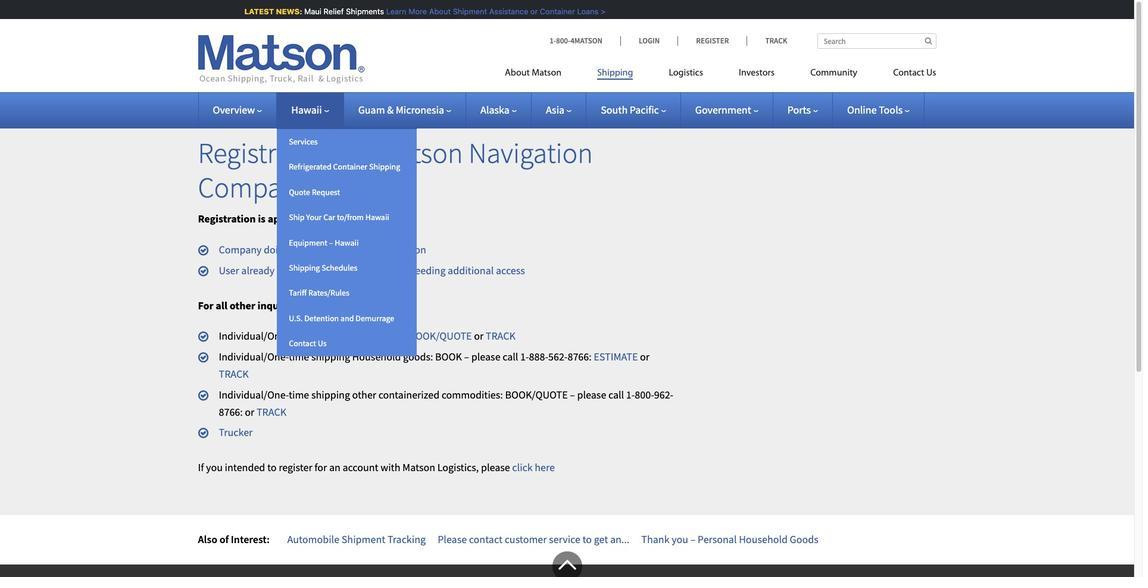 Task type: vqa. For each thing, say whether or not it's contained in the screenshot.
. inside .  IT ALSO OFFERS COMPREHENSIVE THIRD-PARTY LOGISTICS SERVICES THAT INCLUDE
no



Task type: locate. For each thing, give the bounding box(es) containing it.
– inside individual/one-time shipping household goods: book – please call 1-888-562-8766: estimate or track
[[464, 350, 469, 364]]

ports
[[788, 103, 811, 117]]

company up is
[[198, 170, 310, 205]]

1 individual/one- from the top
[[219, 330, 289, 343]]

logistics,
[[438, 461, 479, 475]]

0 horizontal spatial shipping
[[289, 263, 320, 273]]

you right if
[[206, 461, 223, 475]]

household down automobile: at the bottom of the page
[[352, 350, 401, 364]]

to left get in the bottom right of the page
[[583, 533, 592, 547]]

personal
[[698, 533, 737, 547]]

contact for the leftmost contact us link
[[289, 338, 316, 349]]

contact us link up tools
[[876, 63, 937, 87]]

800- up the about matson link
[[556, 36, 571, 46]]

2 vertical spatial time
[[289, 388, 309, 402]]

contact up tools
[[894, 69, 925, 78]]

1 vertical spatial container
[[333, 162, 368, 172]]

book/quote inside individual/one-time shipping other containerized commodities: book/quote – please call 1-800-962- 8766: or
[[505, 388, 568, 402]]

0 vertical spatial hawaii
[[291, 103, 322, 117]]

1 vertical spatial track link
[[219, 368, 249, 381]]

ship
[[289, 212, 305, 223]]

with up website
[[372, 243, 392, 257]]

1 vertical spatial you
[[672, 533, 689, 547]]

0 vertical spatial contact
[[894, 69, 925, 78]]

1- inside individual/one-time shipping other containerized commodities: book/quote – please call 1-800-962- 8766: or
[[627, 388, 635, 402]]

backtop image
[[552, 552, 582, 578]]

Search search field
[[818, 33, 937, 49]]

company doing ongoing business with matson
[[219, 243, 426, 257]]

book/quote down the 888-
[[505, 388, 568, 402]]

2 vertical spatial please
[[481, 461, 510, 475]]

for left an
[[315, 461, 327, 475]]

1 vertical spatial to
[[583, 533, 592, 547]]

1 horizontal spatial contact us link
[[876, 63, 937, 87]]

alaska link
[[481, 103, 517, 117]]

book/quote
[[409, 330, 472, 343], [505, 388, 568, 402]]

us down 'search' icon
[[927, 69, 937, 78]]

2 individual/one- from the top
[[219, 350, 289, 364]]

0 vertical spatial contact us link
[[876, 63, 937, 87]]

0 vertical spatial you
[[206, 461, 223, 475]]

shipping inside individual/one-time shipping household goods: book – please call 1-888-562-8766: estimate or track
[[311, 350, 350, 364]]

2 horizontal spatial track
[[486, 330, 516, 343]]

shipping
[[598, 69, 633, 78], [369, 162, 400, 172], [289, 263, 320, 273]]

3 shipping from the top
[[311, 388, 350, 402]]

household inside individual/one-time shipping household goods: book – please call 1-888-562-8766: estimate or track
[[352, 350, 401, 364]]

1 vertical spatial call
[[609, 388, 624, 402]]

8766: up the trucker
[[219, 405, 243, 419]]

0 vertical spatial registration
[[198, 135, 335, 171]]

detention
[[305, 313, 339, 324]]

for up quote request link
[[341, 135, 373, 171]]

1 vertical spatial track
[[219, 368, 249, 381]]

1 vertical spatial for
[[319, 212, 333, 226]]

1 horizontal spatial container
[[539, 7, 574, 16]]

0 vertical spatial for
[[341, 135, 373, 171]]

800-
[[556, 36, 571, 46], [635, 388, 655, 402]]

please down estimate link
[[577, 388, 607, 402]]

0 vertical spatial shipping
[[598, 69, 633, 78]]

hawaii right to/from
[[366, 212, 389, 223]]

shipping up the south
[[598, 69, 633, 78]]

0 horizontal spatial you
[[206, 461, 223, 475]]

guam & micronesia link
[[358, 103, 452, 117]]

asia link
[[546, 103, 572, 117]]

0 horizontal spatial call
[[503, 350, 518, 364]]

call inside individual/one-time shipping household goods: book – please call 1-888-562-8766: estimate or track
[[503, 350, 518, 364]]

1 vertical spatial other
[[352, 388, 377, 402]]

2 vertical spatial shipping
[[311, 388, 350, 402]]

1 horizontal spatial call
[[609, 388, 624, 402]]

1 horizontal spatial contact us
[[894, 69, 937, 78]]

contact us link down and
[[277, 331, 417, 357]]

contact us down the u.s.
[[289, 338, 327, 349]]

contact us link
[[876, 63, 937, 87], [277, 331, 417, 357]]

about inside top menu navigation
[[505, 69, 530, 78]]

container down services link
[[333, 162, 368, 172]]

1 horizontal spatial shipment
[[452, 7, 486, 16]]

contact down the u.s.
[[289, 338, 316, 349]]

shipping inside top menu navigation
[[598, 69, 633, 78]]

0 vertical spatial 800-
[[556, 36, 571, 46]]

1 vertical spatial about
[[505, 69, 530, 78]]

about up alaska link
[[505, 69, 530, 78]]

2 horizontal spatial hawaii
[[366, 212, 389, 223]]

2 shipping from the top
[[311, 350, 350, 364]]

book/quote up book
[[409, 330, 472, 343]]

matson up asia
[[532, 69, 562, 78]]

3 individual/one- from the top
[[219, 388, 289, 402]]

1 vertical spatial contact
[[289, 338, 316, 349]]

schedules
[[322, 263, 358, 273]]

loans
[[576, 7, 597, 16]]

please contact customer service to get an... link
[[438, 533, 630, 547]]

0 vertical spatial us
[[927, 69, 937, 78]]

shipping inside individual/one-time shipping other containerized commodities: book/quote – please call 1-800-962- 8766: or
[[311, 388, 350, 402]]

contact
[[469, 533, 503, 547]]

or inside individual/one-time shipping household goods: book – please call 1-888-562-8766: estimate or track
[[640, 350, 650, 364]]

4matson
[[571, 36, 603, 46]]

0 horizontal spatial hawaii
[[291, 103, 322, 117]]

overview link
[[213, 103, 262, 117]]

please right book
[[472, 350, 501, 364]]

hawaii down 'ship your car to/from hawaii' link
[[335, 237, 359, 248]]

us down detention
[[318, 338, 327, 349]]

800- inside individual/one-time shipping other containerized commodities: book/quote – please call 1-800-962- 8766: or
[[635, 388, 655, 402]]

trucker
[[219, 426, 253, 440]]

1 vertical spatial book/quote
[[505, 388, 568, 402]]

800- down estimate link
[[635, 388, 655, 402]]

8766: left the estimate
[[568, 350, 592, 364]]

0 vertical spatial other
[[230, 299, 256, 312]]

shipping schedules link
[[277, 256, 417, 281]]

household left goods
[[739, 533, 788, 547]]

1 horizontal spatial us
[[927, 69, 937, 78]]

2 vertical spatial 1-
[[627, 388, 635, 402]]

track link for individual/one-time shipping automobile: book/quote or track
[[486, 330, 516, 343]]

1 horizontal spatial about
[[505, 69, 530, 78]]

1 horizontal spatial hawaii
[[335, 237, 359, 248]]

goods
[[790, 533, 819, 547]]

for all other inquires:
[[198, 299, 300, 312]]

micronesia
[[396, 103, 444, 117]]

of
[[220, 533, 229, 547]]

0 vertical spatial company
[[198, 170, 310, 205]]

1 horizontal spatial track
[[257, 405, 287, 419]]

0 horizontal spatial 1-
[[521, 350, 529, 364]]

0 vertical spatial container
[[539, 7, 574, 16]]

1 vertical spatial company
[[219, 243, 262, 257]]

1 vertical spatial contact us link
[[277, 331, 417, 357]]

0 vertical spatial about
[[428, 7, 449, 16]]

please left click
[[481, 461, 510, 475]]

0 vertical spatial 1-
[[550, 36, 556, 46]]

0 horizontal spatial to
[[267, 461, 277, 475]]

shipping down ongoing on the left of the page
[[289, 263, 320, 273]]

track link
[[486, 330, 516, 343], [219, 368, 249, 381], [257, 405, 287, 419]]

1 vertical spatial 8766:
[[219, 405, 243, 419]]

call left the 888-
[[503, 350, 518, 364]]

0 horizontal spatial household
[[352, 350, 401, 364]]

container left loans
[[539, 7, 574, 16]]

shipping link
[[580, 63, 651, 87]]

other left containerized on the left bottom of the page
[[352, 388, 377, 402]]

customer
[[505, 533, 547, 547]]

if
[[198, 461, 204, 475]]

other right all
[[230, 299, 256, 312]]

equipment
[[289, 237, 328, 248]]

time for household
[[289, 350, 309, 364]]

contact us down 'search' icon
[[894, 69, 937, 78]]

household
[[352, 350, 401, 364], [739, 533, 788, 547]]

shipping schedules
[[289, 263, 358, 273]]

you right thank
[[672, 533, 689, 547]]

thank you – personal household goods
[[642, 533, 819, 547]]

an
[[329, 461, 341, 475]]

registration up quote
[[198, 135, 335, 171]]

hawaii up services
[[291, 103, 322, 117]]

2 vertical spatial individual/one-
[[219, 388, 289, 402]]

online tools link
[[848, 103, 910, 117]]

individual/one- inside individual/one-time shipping other containerized commodities: book/quote – please call 1-800-962- 8766: or
[[219, 388, 289, 402]]

or right estimate link
[[640, 350, 650, 364]]

estimate
[[594, 350, 638, 364]]

1- left 562-
[[521, 350, 529, 364]]

individual/one-time shipping automobile: book/quote or track
[[219, 330, 516, 343]]

contact inside top menu navigation
[[894, 69, 925, 78]]

1- left 962-
[[627, 388, 635, 402]]

company up the user
[[219, 243, 262, 257]]

registration
[[198, 135, 335, 171], [198, 212, 256, 226]]

2 vertical spatial track link
[[257, 405, 287, 419]]

registration left is
[[198, 212, 256, 226]]

0 vertical spatial track link
[[486, 330, 516, 343]]

1 horizontal spatial 800-
[[635, 388, 655, 402]]

2 time from the top
[[289, 350, 309, 364]]

shipment left assistance
[[452, 7, 486, 16]]

or right assistance
[[529, 7, 537, 16]]

you for if
[[206, 461, 223, 475]]

1 shipping from the top
[[311, 330, 350, 343]]

pacific
[[630, 103, 659, 117]]

1 vertical spatial contact us
[[289, 338, 327, 349]]

maui
[[303, 7, 320, 16]]

shipment
[[452, 7, 486, 16], [342, 533, 386, 547]]

0 vertical spatial individual/one-
[[219, 330, 289, 343]]

2 horizontal spatial track link
[[486, 330, 516, 343]]

refrigerated
[[289, 162, 332, 172]]

shipping down services link
[[369, 162, 400, 172]]

about
[[428, 7, 449, 16], [505, 69, 530, 78]]

individual/one- for individual/one-time shipping automobile:
[[219, 330, 289, 343]]

about matson
[[505, 69, 562, 78]]

matson down micronesia on the top left of page
[[378, 135, 463, 171]]

for
[[198, 299, 214, 312]]

for
[[341, 135, 373, 171], [319, 212, 333, 226], [315, 461, 327, 475]]

2 vertical spatial hawaii
[[335, 237, 359, 248]]

time inside individual/one-time shipping other containerized commodities: book/quote – please call 1-800-962- 8766: or
[[289, 388, 309, 402]]

1 vertical spatial household
[[739, 533, 788, 547]]

0 horizontal spatial about
[[428, 7, 449, 16]]

login link
[[621, 36, 678, 46]]

matson left logistics,
[[403, 461, 435, 475]]

0 vertical spatial please
[[472, 350, 501, 364]]

register link
[[678, 36, 747, 46]]

3 time from the top
[[289, 388, 309, 402]]

you for thank
[[672, 533, 689, 547]]

1 horizontal spatial household
[[739, 533, 788, 547]]

car
[[324, 212, 335, 223]]

alaska
[[481, 103, 510, 117]]

with
[[372, 243, 392, 257], [381, 461, 401, 475]]

1 horizontal spatial contact
[[894, 69, 925, 78]]

1 horizontal spatial shipping
[[369, 162, 400, 172]]

user already registered on matson website needing additional access
[[219, 264, 525, 277]]

time inside individual/one-time shipping household goods: book – please call 1-888-562-8766: estimate or track
[[289, 350, 309, 364]]

shipping for shipping schedules
[[289, 263, 320, 273]]

for up the equipment – hawaii
[[319, 212, 333, 226]]

automobile shipment tracking
[[287, 533, 426, 547]]

1 horizontal spatial to
[[583, 533, 592, 547]]

shipment left tracking
[[342, 533, 386, 547]]

0 horizontal spatial track link
[[219, 368, 249, 381]]

thank you – personal household goods link
[[642, 533, 819, 547]]

1 vertical spatial 800-
[[635, 388, 655, 402]]

0 vertical spatial household
[[352, 350, 401, 364]]

1 horizontal spatial book/quote
[[505, 388, 568, 402]]

None search field
[[818, 33, 937, 49]]

1- left 4matson
[[550, 36, 556, 46]]

1 vertical spatial shipping
[[311, 350, 350, 364]]

equipment – hawaii link
[[277, 230, 417, 256]]

1 vertical spatial time
[[289, 350, 309, 364]]

1 vertical spatial individual/one-
[[219, 350, 289, 364]]

ship your car to/from hawaii
[[289, 212, 389, 223]]

to
[[267, 461, 277, 475], [583, 533, 592, 547]]

call down estimate link
[[609, 388, 624, 402]]

1 horizontal spatial 8766:
[[568, 350, 592, 364]]

1 horizontal spatial you
[[672, 533, 689, 547]]

0 vertical spatial call
[[503, 350, 518, 364]]

time
[[289, 330, 309, 343], [289, 350, 309, 364], [289, 388, 309, 402]]

962-
[[654, 388, 674, 402]]

equipment – hawaii
[[289, 237, 359, 248]]

to left register
[[267, 461, 277, 475]]

1 time from the top
[[289, 330, 309, 343]]

individual/one- inside individual/one-time shipping household goods: book – please call 1-888-562-8766: estimate or track
[[219, 350, 289, 364]]

with right account
[[381, 461, 401, 475]]

0 horizontal spatial 8766:
[[219, 405, 243, 419]]

2 horizontal spatial shipping
[[598, 69, 633, 78]]

0 vertical spatial to
[[267, 461, 277, 475]]

containerized
[[379, 388, 440, 402]]

tracking
[[388, 533, 426, 547]]

2 vertical spatial shipping
[[289, 263, 320, 273]]

1 vertical spatial us
[[318, 338, 327, 349]]

0 horizontal spatial track
[[219, 368, 249, 381]]

get
[[594, 533, 608, 547]]

1 horizontal spatial other
[[352, 388, 377, 402]]

footer
[[0, 552, 1135, 578]]

or up the trucker
[[245, 405, 255, 419]]

registration inside registration for matson navigation company
[[198, 135, 335, 171]]

please contact customer service to get an...
[[438, 533, 630, 547]]

1- inside individual/one-time shipping household goods: book – please call 1-888-562-8766: estimate or track
[[521, 350, 529, 364]]

about right more
[[428, 7, 449, 16]]

0 vertical spatial book/quote
[[409, 330, 472, 343]]

2 registration from the top
[[198, 212, 256, 226]]

hawaii
[[291, 103, 322, 117], [366, 212, 389, 223], [335, 237, 359, 248]]

us
[[927, 69, 937, 78], [318, 338, 327, 349]]

1 registration from the top
[[198, 135, 335, 171]]

2 horizontal spatial 1-
[[627, 388, 635, 402]]

1 vertical spatial registration
[[198, 212, 256, 226]]

container
[[539, 7, 574, 16], [333, 162, 368, 172]]

or
[[529, 7, 537, 16], [474, 330, 484, 343], [640, 350, 650, 364], [245, 405, 255, 419]]



Task type: describe. For each thing, give the bounding box(es) containing it.
automobile shipment tracking link
[[287, 533, 426, 547]]

8766: inside individual/one-time shipping household goods: book – please call 1-888-562-8766: estimate or track
[[568, 350, 592, 364]]

company doing ongoing business with matson link
[[219, 243, 426, 257]]

8766: inside individual/one-time shipping other containerized commodities: book/quote – please call 1-800-962- 8766: or
[[219, 405, 243, 419]]

shipments
[[345, 7, 383, 16]]

please inside individual/one-time shipping household goods: book – please call 1-888-562-8766: estimate or track
[[472, 350, 501, 364]]

book/quote link
[[409, 330, 472, 343]]

shipping for shipping
[[598, 69, 633, 78]]

quote request
[[289, 187, 340, 198]]

government link
[[696, 103, 759, 117]]

– inside individual/one-time shipping other containerized commodities: book/quote – please call 1-800-962- 8766: or
[[570, 388, 575, 402]]

online
[[848, 103, 877, 117]]

government
[[696, 103, 752, 117]]

contact for top contact us link
[[894, 69, 925, 78]]

also
[[198, 533, 217, 547]]

0 horizontal spatial 800-
[[556, 36, 571, 46]]

intended
[[225, 461, 265, 475]]

contact us inside top menu navigation
[[894, 69, 937, 78]]

here
[[535, 461, 555, 475]]

services
[[289, 136, 318, 147]]

interest:
[[231, 533, 270, 547]]

on
[[324, 264, 336, 277]]

needing
[[410, 264, 446, 277]]

doing
[[264, 243, 290, 257]]

ports link
[[788, 103, 818, 117]]

registration for registration is applicable for following:
[[198, 212, 256, 226]]

matson down business
[[338, 264, 370, 277]]

track link
[[747, 36, 788, 46]]

assistance
[[488, 7, 527, 16]]

call inside individual/one-time shipping other containerized commodities: book/quote – please call 1-800-962- 8766: or
[[609, 388, 624, 402]]

quote request link
[[277, 180, 417, 205]]

account
[[343, 461, 379, 475]]

and
[[341, 313, 354, 324]]

ongoing
[[292, 243, 328, 257]]

more
[[407, 7, 426, 16]]

registered
[[277, 264, 322, 277]]

time for other
[[289, 388, 309, 402]]

blue matson logo with ocean, shipping, truck, rail and logistics written beneath it. image
[[198, 35, 365, 84]]

1 horizontal spatial 1-
[[550, 36, 556, 46]]

service
[[549, 533, 581, 547]]

562-
[[549, 350, 568, 364]]

– inside equipment – hawaii "link"
[[329, 237, 333, 248]]

register
[[696, 36, 729, 46]]

automobile
[[287, 533, 340, 547]]

refrigerated container shipping
[[289, 162, 400, 172]]

online tools
[[848, 103, 903, 117]]

following:
[[335, 212, 383, 226]]

click
[[512, 461, 533, 475]]

0 horizontal spatial contact us link
[[277, 331, 417, 357]]

navigation
[[469, 135, 593, 171]]

tools
[[879, 103, 903, 117]]

0 horizontal spatial other
[[230, 299, 256, 312]]

guam & micronesia
[[358, 103, 444, 117]]

asia
[[546, 103, 565, 117]]

all
[[216, 299, 228, 312]]

please inside individual/one-time shipping other containerized commodities: book/quote – please call 1-800-962- 8766: or
[[577, 388, 607, 402]]

overview
[[213, 103, 255, 117]]

0 horizontal spatial us
[[318, 338, 327, 349]]

investors
[[739, 69, 775, 78]]

an...
[[610, 533, 630, 547]]

ship your car to/from hawaii link
[[277, 205, 417, 230]]

0 vertical spatial with
[[372, 243, 392, 257]]

already
[[241, 264, 275, 277]]

0 horizontal spatial container
[[333, 162, 368, 172]]

registration is applicable for following:
[[198, 212, 383, 226]]

1 vertical spatial hawaii
[[366, 212, 389, 223]]

goods:
[[403, 350, 433, 364]]

register
[[279, 461, 313, 475]]

community link
[[793, 63, 876, 87]]

is
[[258, 212, 266, 226]]

login
[[639, 36, 660, 46]]

commodities:
[[442, 388, 503, 402]]

1 vertical spatial shipping
[[369, 162, 400, 172]]

time for automobile:
[[289, 330, 309, 343]]

logistics
[[669, 69, 703, 78]]

guam
[[358, 103, 385, 117]]

or inside individual/one-time shipping other containerized commodities: book/quote – please call 1-800-962- 8766: or
[[245, 405, 255, 419]]

matson inside top menu navigation
[[532, 69, 562, 78]]

about matson link
[[505, 63, 580, 87]]

refrigerated container shipping link
[[277, 155, 417, 180]]

0 horizontal spatial contact us
[[289, 338, 327, 349]]

automobile:
[[352, 330, 407, 343]]

0 vertical spatial shipment
[[452, 7, 486, 16]]

hawaii inside "link"
[[335, 237, 359, 248]]

inquires:
[[258, 299, 300, 312]]

company inside registration for matson navigation company
[[198, 170, 310, 205]]

2 vertical spatial for
[[315, 461, 327, 475]]

shipping for other
[[311, 388, 350, 402]]

additional
[[448, 264, 494, 277]]

investors link
[[721, 63, 793, 87]]

1 vertical spatial shipment
[[342, 533, 386, 547]]

other inside individual/one-time shipping other containerized commodities: book/quote – please call 1-800-962- 8766: or
[[352, 388, 377, 402]]

top menu navigation
[[505, 63, 937, 87]]

also of interest:
[[198, 533, 270, 547]]

1 vertical spatial with
[[381, 461, 401, 475]]

registration for registration for matson navigation company
[[198, 135, 335, 171]]

individual/one- for individual/one-time shipping household goods: book – please call 1-888-562-8766:
[[219, 350, 289, 364]]

1 horizontal spatial track link
[[257, 405, 287, 419]]

thank
[[642, 533, 670, 547]]

shipping for automobile:
[[311, 330, 350, 343]]

south pacific link
[[601, 103, 666, 117]]

logistics link
[[651, 63, 721, 87]]

to/from
[[337, 212, 364, 223]]

track link for individual/one-time shipping household goods: book – please call 1-888-562-8766: estimate or track
[[219, 368, 249, 381]]

website
[[373, 264, 407, 277]]

track inside individual/one-time shipping household goods: book – please call 1-888-562-8766: estimate or track
[[219, 368, 249, 381]]

south
[[601, 103, 628, 117]]

search image
[[925, 37, 933, 45]]

latest
[[243, 7, 273, 16]]

demurrage
[[356, 313, 395, 324]]

>
[[599, 7, 604, 16]]

quote
[[289, 187, 310, 198]]

u.s.
[[289, 313, 303, 324]]

0 vertical spatial track
[[486, 330, 516, 343]]

888-
[[529, 350, 549, 364]]

shipping for household
[[311, 350, 350, 364]]

access
[[496, 264, 525, 277]]

learn more about shipment assistance or container loans > link
[[385, 7, 604, 16]]

registration for matson navigation company
[[198, 135, 593, 205]]

if you intended to register for an account with matson logistics, please click here
[[198, 461, 555, 475]]

community
[[811, 69, 858, 78]]

individual/one-time shipping household goods: book – please call 1-888-562-8766: estimate or track
[[219, 350, 650, 381]]

please
[[438, 533, 467, 547]]

matson inside registration for matson navigation company
[[378, 135, 463, 171]]

or right book/quote link
[[474, 330, 484, 343]]

for inside registration for matson navigation company
[[341, 135, 373, 171]]

services link
[[277, 129, 417, 155]]

us inside top menu navigation
[[927, 69, 937, 78]]

0 horizontal spatial book/quote
[[409, 330, 472, 343]]

book
[[435, 350, 462, 364]]

matson up the "needing"
[[394, 243, 426, 257]]

estimate link
[[594, 350, 638, 364]]

user
[[219, 264, 239, 277]]

2 vertical spatial track
[[257, 405, 287, 419]]



